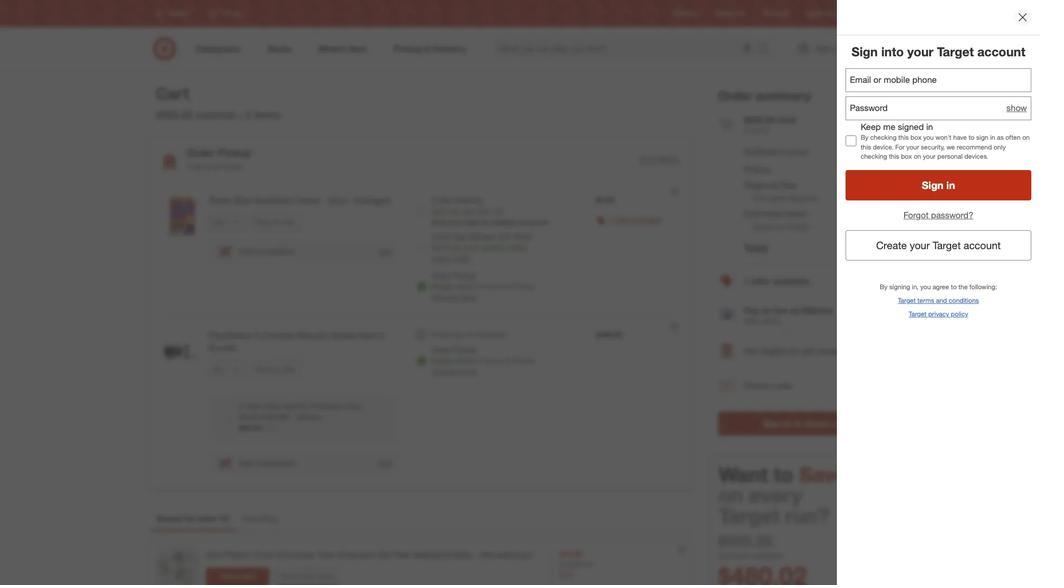 Task type: locate. For each thing, give the bounding box(es) containing it.
to inside keep me signed in by checking this box you won't have to sign in as often on this device. for your security, we recommend only checking this box on your personal devices.
[[970, 134, 975, 142]]

target circle link
[[807, 9, 843, 18]]

None checkbox
[[846, 135, 857, 146]]

christmas
[[276, 550, 316, 561]]

change down shipping on the left bottom
[[432, 367, 458, 376]]

2 save for later from the top
[[257, 365, 295, 373]]

0 vertical spatial at
[[214, 162, 221, 171]]

set
[[378, 550, 391, 561]]

not
[[745, 346, 759, 357]]

1 vertical spatial cart item ready to fulfill group
[[150, 317, 692, 489]]

0 vertical spatial this
[[899, 134, 910, 142]]

Store pickup radio
[[417, 281, 427, 292]]

on left "every"
[[719, 483, 744, 508]]

substitute down breakfast
[[261, 247, 295, 256]]

sign down promo code
[[764, 419, 782, 430]]

1 vertical spatial add button
[[378, 458, 393, 469]]

1 vertical spatial change
[[432, 367, 458, 376]]

at down shipping not available
[[505, 356, 512, 365]]

later left (
[[198, 514, 217, 524]]

target privacy policy link
[[910, 310, 969, 319]]

within for store pickup radio
[[455, 356, 475, 365]]

sign left into
[[852, 44, 879, 59]]

you up day
[[450, 218, 461, 227]]

later down 'playstation 5 console marvel's spider-man 2 bundle'
[[283, 365, 295, 373]]

$555.03 total 2 items
[[745, 114, 797, 135]]

2 store from the top
[[460, 367, 478, 376]]

to up the recommend on the right of page
[[970, 134, 975, 142]]

1 vertical spatial add a substitute
[[239, 459, 295, 468]]

- inside list item
[[474, 550, 478, 561]]

1 vertical spatial estimated
[[745, 208, 784, 219]]

items)
[[788, 148, 809, 157]]

it up learn more button
[[446, 243, 450, 252]]

ready right store pickup option
[[432, 282, 453, 291]]

at down 6pm
[[505, 282, 512, 291]]

2 vertical spatial $505.28
[[719, 532, 773, 551]]

0 vertical spatial $555.03
[[745, 114, 776, 125]]

order pickup ready within 2 hours at pinole change store down not
[[432, 345, 535, 376]]

$505.28 for $505.28
[[861, 147, 891, 157]]

tree
[[318, 550, 334, 561]]

1 vertical spatial this
[[862, 143, 872, 151]]

0 vertical spatial save for later
[[257, 218, 295, 226]]

0 vertical spatial pinole
[[223, 162, 243, 171]]

current
[[719, 551, 749, 561]]

want
[[719, 463, 769, 488]]

message
[[819, 346, 854, 357]]

1 it from the top
[[446, 207, 450, 216]]

ready right store pickup radio
[[432, 356, 453, 365]]

24oz
[[328, 195, 347, 206]]

0 vertical spatial order pickup ready within 2 hours at pinole change store
[[432, 271, 535, 302]]

get up learn
[[432, 243, 444, 252]]

1 up pay
[[745, 276, 750, 287]]

1 offer available button up $52/mo.
[[719, 264, 891, 299]]

change for change store button associated with store pickup option
[[432, 293, 458, 302]]

1 vertical spatial at
[[505, 282, 512, 291]]

0 vertical spatial box
[[911, 134, 922, 142]]

bag
[[790, 194, 804, 203]]

estimated for taxes
[[745, 208, 784, 219]]

6pm
[[491, 243, 506, 252]]

by left "signing"
[[881, 283, 888, 291]]

summary
[[756, 88, 812, 103]]

save for later for breakfast
[[257, 218, 295, 226]]

affirm image left with
[[719, 308, 736, 325]]

1 horizontal spatial 1 offer available
[[745, 276, 810, 287]]

$505.28 inside $505.28 current subtotal
[[719, 532, 773, 551]]

0 horizontal spatial offer
[[616, 215, 631, 225]]

pickup up regional
[[745, 164, 771, 175]]

as
[[998, 134, 1005, 142], [452, 243, 460, 252], [481, 243, 489, 252], [762, 306, 772, 316], [791, 306, 801, 316]]

checking down device.
[[862, 152, 888, 160]]

hours down shipping not available
[[484, 356, 503, 365]]

within down shipping not available
[[455, 356, 475, 365]]

2 horizontal spatial 1
[[745, 276, 750, 287]]

save for later button down 'console'
[[252, 361, 300, 378]]

2 vertical spatial at
[[505, 356, 512, 365]]

0 vertical spatial subtotal
[[196, 109, 236, 121]]

substitute down $69.00
[[261, 459, 295, 468]]

items inside "order pickup 2 items at pinole"
[[193, 162, 212, 171]]

0 vertical spatial change store button
[[432, 292, 478, 303]]

0 vertical spatial add button
[[378, 247, 393, 257]]

to inside the want to save 5% on every target run?
[[775, 463, 794, 488]]

2 add a substitute from the top
[[239, 459, 295, 468]]

1 change store button from the top
[[432, 292, 478, 303]]

items
[[254, 109, 281, 121], [751, 126, 770, 135], [193, 162, 212, 171], [319, 572, 335, 581]]

cart
[[156, 83, 189, 103]]

by inside keep me signed in by checking this box you won't have to sign in as often on this device. for your security, we recommend only checking this box on your personal devices.
[[862, 134, 869, 142]]

0 vertical spatial save
[[257, 218, 271, 226]]

1
[[609, 215, 613, 225], [745, 276, 750, 287], [222, 514, 227, 524]]

add a substitute down breakfast
[[239, 247, 295, 256]]

2 inside $555.03 total 2 items
[[745, 126, 749, 135]]

you inside keep me signed in by checking this box you won't have to sign in as often on this device. for your security, we recommend only checking this box on your personal devices.
[[924, 134, 935, 142]]

2 a from the top
[[255, 459, 259, 468]]

0 vertical spatial change
[[432, 293, 458, 302]]

estimated for bag
[[754, 194, 788, 203]]

2 hours from the top
[[484, 356, 503, 365]]

2 order pickup ready within 2 hours at pinole change store from the top
[[432, 345, 535, 376]]

cart item ready to fulfill group containing raisin bran breakfast cereal - 24oz - kellogg's
[[150, 182, 692, 316]]

0 vertical spatial a
[[255, 247, 259, 256]]

$555.03 down order summary
[[745, 114, 776, 125]]

2 within from the top
[[455, 356, 475, 365]]

2 inside "order pickup 2 items at pinole"
[[187, 162, 191, 171]]

estimated up based
[[745, 208, 784, 219]]

40ct plastic finial christmas tree ornament set pale teal/gold/slate - wondershop™
[[206, 550, 534, 561]]

day
[[439, 195, 451, 204]]

video
[[262, 402, 282, 411]]

None radio
[[417, 206, 427, 216], [417, 243, 427, 254], [417, 206, 427, 216], [417, 243, 427, 254]]

0 horizontal spatial available
[[477, 330, 506, 339]]

1 horizontal spatial 1
[[609, 215, 613, 225]]

2 year video games protection plan ($450-$499.99) - allstate
[[239, 402, 362, 422]]

a down breakfast
[[255, 247, 259, 256]]

2 ready from the top
[[432, 356, 453, 365]]

0 vertical spatial store
[[460, 293, 478, 302]]

on left 94564
[[778, 222, 786, 232]]

1 vertical spatial box
[[902, 152, 913, 160]]

$555.03 for $555.03
[[855, 242, 891, 254]]

1 vertical spatial 1 offer available
[[745, 276, 810, 287]]

by signing in, you agree to the following:
[[881, 283, 998, 291]]

within for store pickup option
[[455, 282, 475, 291]]

1 vertical spatial it
[[446, 243, 450, 252]]

2 vertical spatial available
[[477, 330, 506, 339]]

you right the in,
[[921, 283, 932, 291]]

0 horizontal spatial by
[[862, 134, 869, 142]]

1 vertical spatial save for later button
[[252, 361, 300, 378]]

1 order pickup ready within 2 hours at pinole change store from the top
[[432, 271, 535, 302]]

box down for
[[902, 152, 913, 160]]

2 vertical spatial sign
[[764, 419, 782, 430]]

1 horizontal spatial subtotal
[[751, 551, 783, 561]]

0 horizontal spatial $555.03
[[745, 114, 776, 125]]

40ct plastic finial christmas tree ornament set pale teal/gold/slate - wondershop&#8482; image
[[156, 547, 200, 586]]

1 vertical spatial change store button
[[432, 366, 478, 377]]

0 vertical spatial estimated
[[754, 194, 788, 203]]

1 get from the top
[[432, 207, 444, 216]]

0 vertical spatial by
[[452, 207, 461, 216]]

to left check
[[795, 419, 803, 430]]

1 add a substitute from the top
[[239, 247, 295, 256]]

1 vertical spatial get
[[432, 243, 444, 252]]

year
[[245, 402, 260, 411]]

1 vertical spatial by
[[482, 218, 489, 227]]

order up $555.03 total 2 items
[[719, 88, 753, 103]]

0 vertical spatial by
[[862, 134, 869, 142]]

sign into your target account dialog
[[838, 0, 1041, 586]]

taxes
[[786, 208, 807, 219]]

1 save for later button from the top
[[252, 214, 300, 231]]

1 offer available button
[[609, 215, 662, 226], [719, 264, 891, 299]]

checking
[[871, 134, 897, 142], [862, 152, 888, 160]]

same day delivery with shipt get it as soon as 6pm today learn more
[[432, 232, 532, 263]]

later for breakfast
[[283, 218, 295, 226]]

affirm image
[[719, 308, 736, 325], [720, 309, 735, 320]]

1 hours from the top
[[484, 282, 503, 291]]

this down for
[[890, 152, 900, 160]]

you up security,
[[924, 134, 935, 142]]

1 add button from the top
[[378, 247, 393, 257]]

1 vertical spatial substitute
[[261, 459, 295, 468]]

sign in to check out
[[764, 419, 846, 430]]

store down shipping not available
[[460, 367, 478, 376]]

pickup
[[218, 147, 251, 159], [745, 164, 771, 175], [453, 271, 476, 280], [453, 345, 476, 355]]

1 vertical spatial $555.03
[[855, 242, 891, 254]]

a down $69.00
[[255, 459, 259, 468]]

in right signed
[[927, 121, 934, 132]]

2-
[[432, 195, 439, 204]]

2 change from the top
[[432, 367, 458, 376]]

$1.00
[[870, 180, 891, 191]]

2 it from the top
[[446, 243, 450, 252]]

1 change from the top
[[432, 293, 458, 302]]

1 ready from the top
[[432, 282, 453, 291]]

order inside "order pickup 2 items at pinole"
[[187, 147, 215, 159]]

0 horizontal spatial 1 offer available button
[[609, 215, 662, 226]]

me
[[884, 121, 896, 132]]

cereal
[[295, 195, 320, 206]]

none checkbox inside sign into your target account dialog
[[846, 135, 857, 146]]

pickup down 2 items
[[218, 147, 251, 159]]

1 vertical spatial save
[[257, 365, 271, 373]]

2 change store button from the top
[[432, 366, 478, 377]]

$499.99
[[596, 330, 623, 339]]

2 up raisin bran breakfast cereal - 24oz - kellogg's 'image'
[[187, 162, 191, 171]]

allstate
[[297, 412, 322, 422]]

for left the gift
[[791, 346, 801, 357]]

$505.28
[[156, 109, 193, 121], [861, 147, 891, 157], [719, 532, 773, 551]]

0 vertical spatial hours
[[484, 282, 503, 291]]

cart item ready to fulfill group
[[150, 182, 692, 316], [150, 317, 692, 489]]

sign up forgot password? link
[[923, 179, 944, 192]]

2 save for later button from the top
[[252, 361, 300, 378]]

1 offer available up low
[[745, 276, 810, 287]]

not
[[464, 330, 475, 339]]

store for store pickup option
[[460, 293, 478, 302]]

cart item ready to fulfill group containing playstation 5 console marvel's spider-man 2 bundle
[[150, 317, 692, 489]]

1 vertical spatial later
[[283, 365, 295, 373]]

0 vertical spatial save for later button
[[252, 214, 300, 231]]

it inside 2-day shipping get it by sat, nov 18 when you order by 12:00pm tomorrow
[[446, 207, 450, 216]]

2 left the 'year'
[[239, 402, 243, 411]]

None radio
[[417, 330, 427, 340]]

estimated inside estimated taxes based on 94564
[[745, 208, 784, 219]]

order down $505.28 subtotal
[[187, 147, 215, 159]]

you
[[924, 134, 935, 142], [450, 218, 461, 227], [921, 283, 932, 291]]

2 vertical spatial pinole
[[514, 356, 535, 365]]

regional
[[745, 180, 779, 191]]

1 horizontal spatial $555.03
[[855, 242, 891, 254]]

order pickup 2 items at pinole
[[187, 147, 251, 171]]

1 vertical spatial subtotal
[[751, 551, 783, 561]]

save
[[257, 218, 271, 226], [257, 365, 271, 373], [800, 463, 847, 488]]

2 cart item ready to fulfill group from the top
[[150, 317, 692, 489]]

$10.50
[[560, 550, 583, 559]]

we
[[947, 143, 956, 151]]

1 cart item ready to fulfill group from the top
[[150, 182, 692, 316]]

sign in to check out button
[[719, 412, 891, 436]]

save for later for console
[[257, 365, 295, 373]]

pinole for store pickup option
[[514, 282, 535, 291]]

total
[[745, 242, 768, 255]]

change store button for store pickup option
[[432, 292, 478, 303]]

1 vertical spatial account
[[965, 239, 1002, 252]]

0 vertical spatial substitute
[[261, 247, 295, 256]]

to inside sign in to check out button
[[795, 419, 803, 430]]

1 offer available
[[609, 215, 662, 225], [745, 276, 810, 287]]

it down day
[[446, 207, 450, 216]]

save down 5
[[257, 365, 271, 373]]

as down day
[[452, 243, 460, 252]]

add
[[239, 247, 253, 256], [378, 247, 392, 256], [239, 459, 253, 468], [378, 459, 392, 468], [220, 573, 233, 581]]

by down nov
[[482, 218, 489, 227]]

0 vertical spatial 1
[[609, 215, 613, 225]]

2-day shipping get it by sat, nov 18 when you order by 12:00pm tomorrow
[[432, 195, 549, 227]]

at for store pickup option
[[505, 282, 512, 291]]

1 horizontal spatial sign
[[852, 44, 879, 59]]

affirm image left pay
[[720, 309, 735, 320]]

1 down $5.29
[[609, 215, 613, 225]]

0 horizontal spatial $505.28
[[156, 109, 193, 121]]

None text field
[[846, 68, 1032, 92]]

target inside button
[[933, 239, 962, 252]]

save down breakfast
[[257, 218, 271, 226]]

change store button for store pickup radio
[[432, 366, 478, 377]]

- inside 2 year video games protection plan ($450-$499.99) - allstate
[[292, 412, 295, 422]]

save for breakfast
[[257, 218, 271, 226]]

change store button right store pickup option
[[432, 292, 478, 303]]

0 horizontal spatial 1 offer available
[[609, 215, 662, 225]]

- left wondershop™
[[474, 550, 478, 561]]

1 vertical spatial sign
[[923, 179, 944, 192]]

2 up subtotal
[[745, 126, 749, 135]]

0 vertical spatial 1 offer available
[[609, 215, 662, 225]]

store up shipping not available
[[460, 293, 478, 302]]

by left sat, on the top
[[452, 207, 461, 216]]

1 horizontal spatial by
[[482, 218, 489, 227]]

save for later button down breakfast
[[252, 214, 300, 231]]

shop similar items
[[281, 572, 335, 581]]

with
[[498, 232, 512, 241]]

1 save for later from the top
[[257, 218, 295, 226]]

0 vertical spatial it
[[446, 207, 450, 216]]

order
[[463, 218, 480, 227]]

for right saved
[[184, 514, 196, 524]]

2 vertical spatial save
[[800, 463, 847, 488]]

0 vertical spatial sign
[[852, 44, 879, 59]]

1 store from the top
[[460, 293, 478, 302]]

as up "only"
[[998, 134, 1005, 142]]

get up when
[[432, 207, 444, 216]]

nov
[[478, 207, 491, 216]]

subtotal right current
[[751, 551, 783, 561]]

this up for
[[899, 134, 910, 142]]

Store pickup radio
[[417, 356, 427, 366]]

search button
[[755, 37, 781, 63]]

sign
[[977, 134, 989, 142]]

1 vertical spatial hours
[[484, 356, 503, 365]]

target terms and conditions
[[899, 296, 980, 305]]

1 vertical spatial save for later
[[257, 365, 295, 373]]

2 horizontal spatial sign
[[923, 179, 944, 192]]

1 vertical spatial 1 offer available button
[[719, 264, 891, 299]]

hours down 6pm
[[484, 282, 503, 291]]

0 vertical spatial ready
[[432, 282, 453, 291]]

raisin
[[209, 195, 232, 206]]

1 offer available button down $5.29
[[609, 215, 662, 226]]

bundle
[[209, 343, 236, 353]]

$52/mo.
[[803, 306, 836, 316]]

0 vertical spatial cart item ready to fulfill group
[[150, 182, 692, 316]]

$555.03 up "signing"
[[855, 242, 891, 254]]

it inside same day delivery with shipt get it as soon as 6pm today learn more
[[446, 243, 450, 252]]

estimated down regional fees
[[754, 194, 788, 203]]

order pickup ready within 2 hours at pinole change store down more
[[432, 271, 535, 302]]

ready for store pickup radio's change store button
[[432, 356, 453, 365]]

1 vertical spatial by
[[881, 283, 888, 291]]

1 vertical spatial store
[[460, 367, 478, 376]]

1 a from the top
[[255, 247, 259, 256]]

1 vertical spatial you
[[450, 218, 461, 227]]

playstation 5 console marvel&#39;s spider-man 2 bundle image
[[159, 330, 202, 373]]

change up shipping on the left bottom
[[432, 293, 458, 302]]

2 substitute from the top
[[261, 459, 295, 468]]

add a substitute for 1st add button
[[239, 247, 295, 256]]

0 vertical spatial add a substitute
[[239, 247, 295, 256]]

by down keep
[[862, 134, 869, 142]]

What can we help you find? suggestions appear below search field
[[493, 37, 763, 61]]

shop similar items button
[[276, 568, 339, 586]]

out
[[833, 419, 846, 430]]

2 right man
[[380, 330, 385, 341]]

1 vertical spatial $505.28
[[861, 147, 891, 157]]

18
[[494, 207, 502, 216]]

0 vertical spatial within
[[455, 282, 475, 291]]

pinole for store pickup radio
[[514, 356, 535, 365]]

on inside the want to save 5% on every target run?
[[719, 483, 744, 508]]

shipt
[[514, 232, 532, 241]]

2 add button from the top
[[378, 458, 393, 469]]

saved for later ( 1 )
[[157, 514, 229, 524]]

1 vertical spatial ready
[[432, 356, 453, 365]]

change store button right store pickup radio
[[432, 366, 478, 377]]

1 vertical spatial a
[[255, 459, 259, 468]]

0 horizontal spatial 1
[[222, 514, 227, 524]]

weekly ad link
[[715, 9, 746, 18]]

for down 'console'
[[273, 365, 281, 373]]

0 vertical spatial later
[[283, 218, 295, 226]]

2 vertical spatial 1
[[222, 514, 227, 524]]

your right create
[[911, 239, 931, 252]]

ready
[[432, 282, 453, 291], [432, 356, 453, 365]]

low
[[774, 306, 789, 316]]

1 vertical spatial available
[[774, 276, 810, 287]]

$555.03 inside $555.03 total 2 items
[[745, 114, 776, 125]]

add a substitute down $69.00
[[239, 459, 295, 468]]

1 offer available down $5.29
[[609, 215, 662, 225]]

None password field
[[846, 96, 1032, 120]]

weekly
[[715, 9, 736, 18]]

2 get from the top
[[432, 243, 444, 252]]

1 vertical spatial within
[[455, 356, 475, 365]]

on
[[1023, 134, 1031, 142], [915, 152, 922, 160], [778, 222, 786, 232], [719, 483, 744, 508]]

similar
[[298, 572, 317, 581]]

1 horizontal spatial $505.28
[[719, 532, 773, 551]]

save for later down 'console'
[[257, 365, 295, 373]]

run?
[[786, 504, 830, 529]]

0 vertical spatial get
[[432, 207, 444, 216]]

protection
[[310, 402, 345, 411]]

94564
[[788, 222, 809, 232]]

to left cart
[[234, 573, 241, 581]]

1 vertical spatial pinole
[[514, 282, 535, 291]]

2 horizontal spatial $505.28
[[861, 147, 891, 157]]

0 vertical spatial available
[[633, 215, 662, 225]]

pickup down shipping not available
[[453, 345, 476, 355]]

on right often
[[1023, 134, 1031, 142]]

add button
[[378, 247, 393, 257], [378, 458, 393, 469]]

2 vertical spatial this
[[890, 152, 900, 160]]

1 within from the top
[[455, 282, 475, 291]]

- down the games
[[292, 412, 295, 422]]

box down signed
[[911, 134, 922, 142]]



Task type: vqa. For each thing, say whether or not it's contained in the screenshot.
Registry
yes



Task type: describe. For each thing, give the bounding box(es) containing it.
circle
[[826, 9, 843, 18]]

and
[[937, 296, 948, 305]]

add to cart button
[[206, 568, 269, 586]]

check
[[805, 419, 830, 430]]

promo code
[[745, 381, 793, 392]]

1 horizontal spatial available
[[633, 215, 662, 225]]

promo
[[745, 381, 771, 392]]

1 vertical spatial offer
[[752, 276, 771, 287]]

subtotal (2 items)
[[745, 147, 809, 157]]

as down delivery
[[481, 243, 489, 252]]

save for console
[[257, 365, 271, 373]]

sale
[[560, 570, 575, 579]]

items inside $555.03 total 2 items
[[751, 126, 770, 135]]

show
[[1007, 103, 1028, 113]]

today
[[509, 243, 528, 252]]

sign for sign in
[[923, 179, 944, 192]]

following:
[[970, 283, 998, 291]]

man
[[360, 330, 377, 341]]

2 down same day delivery with shipt get it as soon as 6pm today learn more
[[478, 282, 482, 291]]

sign for sign into your target account
[[852, 44, 879, 59]]

console
[[262, 330, 294, 341]]

have
[[954, 134, 968, 142]]

games
[[284, 402, 308, 411]]

into
[[882, 44, 905, 59]]

pickup down more
[[453, 271, 476, 280]]

- left 24oz at top left
[[322, 195, 326, 206]]

spider-
[[332, 330, 360, 341]]

none text field inside sign into your target account dialog
[[846, 68, 1032, 92]]

store for store pickup radio
[[460, 367, 478, 376]]

Service plan checkbox
[[220, 413, 230, 424]]

on down security,
[[915, 152, 922, 160]]

raisin bran breakfast cereal - 24oz - kellogg's link
[[209, 195, 399, 207]]

0 horizontal spatial by
[[452, 207, 461, 216]]

$505.28 for $505.28 subtotal
[[156, 109, 193, 121]]

$15.00
[[574, 561, 593, 569]]

keep
[[862, 121, 882, 132]]

at inside "order pickup 2 items at pinole"
[[214, 162, 221, 171]]

- right 24oz at top left
[[349, 195, 353, 206]]

cart
[[242, 573, 255, 581]]

playstation 5 console marvel's spider-man 2 bundle
[[209, 330, 385, 353]]

save for later button for console
[[252, 361, 300, 378]]

you inside 2-day shipping get it by sat, nov 18 when you order by 12:00pm tomorrow
[[450, 218, 461, 227]]

regional fees
[[745, 180, 798, 191]]

want to save 5% on every target run?
[[719, 463, 884, 529]]

sign for sign in to check out
[[764, 419, 782, 430]]

shop
[[281, 572, 296, 581]]

in down personal
[[947, 179, 956, 192]]

day
[[453, 232, 467, 241]]

shipping not available
[[432, 330, 506, 339]]

pinole inside "order pickup 2 items at pinole"
[[223, 162, 243, 171]]

items inside button
[[319, 572, 335, 581]]

target terms and conditions link
[[899, 296, 980, 305]]

saved
[[157, 514, 182, 524]]

finial
[[254, 550, 274, 561]]

the
[[959, 283, 969, 291]]

40ct plastic finial christmas tree ornament set pale teal/gold/slate - wondershop™ list item
[[150, 541, 693, 586]]

sign in button
[[846, 170, 1032, 200]]

code
[[773, 381, 793, 392]]

as right low
[[791, 306, 801, 316]]

5%
[[853, 463, 884, 488]]

signed
[[899, 121, 925, 132]]

0 vertical spatial offer
[[616, 215, 631, 225]]

your right into
[[908, 44, 934, 59]]

add a substitute for first add button from the bottom of the page
[[239, 459, 295, 468]]

add to cart
[[220, 573, 255, 581]]

in left check
[[785, 419, 792, 430]]

won't
[[936, 134, 952, 142]]

1 substitute from the top
[[261, 247, 295, 256]]

1 horizontal spatial by
[[881, 283, 888, 291]]

0 vertical spatial checking
[[871, 134, 897, 142]]

for down breakfast
[[273, 218, 281, 226]]

$505.28 for $505.28 current subtotal
[[719, 532, 773, 551]]

target privacy policy
[[910, 310, 969, 318]]

(
[[219, 514, 222, 524]]

none password field inside sign into your target account dialog
[[846, 96, 1032, 120]]

(2
[[780, 148, 786, 157]]

order pickup ready within 2 hours at pinole change store for change store button associated with store pickup option
[[432, 271, 535, 302]]

as inside keep me signed in by checking this box you won't have to sign in as often on this device. for your security, we recommend only checking this box on your personal devices.
[[998, 134, 1005, 142]]

fees
[[781, 180, 798, 191]]

save for later button for breakfast
[[252, 214, 300, 231]]

5
[[255, 330, 260, 341]]

12:00pm
[[491, 218, 517, 227]]

1 vertical spatial checking
[[862, 152, 888, 160]]

to inside 'add to cart' button
[[234, 573, 241, 581]]

change for store pickup radio's change store button
[[432, 367, 458, 376]]

soon
[[462, 243, 479, 252]]

target inside the want to save 5% on every target run?
[[719, 504, 781, 529]]

order pickup ready within 2 hours at pinole change store for store pickup radio's change store button
[[432, 345, 535, 376]]

order down learn
[[432, 271, 451, 280]]

shipping
[[432, 330, 462, 339]]

)
[[227, 514, 229, 524]]

with
[[745, 317, 760, 326]]

hours for store pickup radio
[[484, 356, 503, 365]]

subtotal
[[745, 147, 778, 157]]

1 inside "cart item ready to fulfill" 'group'
[[609, 215, 613, 225]]

your right for
[[907, 143, 920, 151]]

estimated taxes based on 94564
[[745, 208, 809, 232]]

get inside 2-day shipping get it by sat, nov 18 when you order by 12:00pm tomorrow
[[432, 207, 444, 216]]

learn
[[432, 254, 451, 263]]

2 right $505.28 subtotal
[[245, 109, 251, 121]]

order summary
[[719, 88, 812, 103]]

1 horizontal spatial 1 offer available button
[[719, 264, 891, 299]]

account inside button
[[965, 239, 1002, 252]]

signing
[[890, 283, 911, 291]]

$505.28 subtotal
[[156, 109, 236, 121]]

create
[[877, 239, 908, 252]]

pale
[[394, 550, 410, 561]]

playstation 5 console marvel's spider-man 2 bundle link
[[209, 330, 399, 354]]

0 vertical spatial 1 offer available button
[[609, 215, 662, 226]]

your inside button
[[911, 239, 931, 252]]

2 horizontal spatial available
[[774, 276, 810, 287]]

order down shipping on the left bottom
[[432, 345, 451, 355]]

device.
[[874, 143, 894, 151]]

free
[[874, 164, 891, 175]]

$69.00
[[239, 423, 262, 432]]

agree
[[933, 283, 950, 291]]

affirm
[[762, 317, 782, 326]]

raisin bran breakfast cereal - 24oz - kellogg's image
[[159, 195, 202, 238]]

on inside estimated taxes based on 94564
[[778, 222, 786, 232]]

every
[[750, 483, 803, 508]]

ready for change store button associated with store pickup option
[[432, 282, 453, 291]]

2 down shipping not available
[[478, 356, 482, 365]]

subtotal inside $505.28 current subtotal
[[751, 551, 783, 561]]

more
[[453, 254, 471, 263]]

pickup inside "order pickup 2 items at pinole"
[[218, 147, 251, 159]]

favorites link
[[236, 509, 284, 531]]

$1.00 button
[[870, 178, 891, 193]]

save inside the want to save 5% on every target run?
[[800, 463, 847, 488]]

get inside same day delivery with shipt get it as soon as 6pm today learn more
[[432, 243, 444, 252]]

later for console
[[283, 365, 295, 373]]

to left the the
[[952, 283, 958, 291]]

at for store pickup radio
[[505, 356, 512, 365]]

security,
[[922, 143, 946, 151]]

2 inside 2 year video games protection plan ($450-$499.99) - allstate
[[239, 402, 243, 411]]

raisin bran breakfast cereal - 24oz - kellogg's
[[209, 195, 390, 206]]

often
[[1006, 134, 1022, 142]]

hours for store pickup option
[[484, 282, 503, 291]]

1 vertical spatial 1
[[745, 276, 750, 287]]

$555.03 for $555.03 total 2 items
[[745, 114, 776, 125]]

your down security,
[[924, 152, 936, 160]]

$5.29
[[596, 195, 615, 204]]

eligible
[[761, 346, 789, 357]]

target circle
[[807, 9, 843, 18]]

plastic
[[225, 550, 251, 561]]

wondershop™
[[480, 550, 534, 561]]

0 vertical spatial account
[[978, 44, 1026, 59]]

in right "sign"
[[991, 134, 996, 142]]

only
[[995, 143, 1007, 151]]

2 vertical spatial later
[[198, 514, 217, 524]]

for
[[896, 143, 905, 151]]

sign into your target account
[[852, 44, 1026, 59]]

policy
[[952, 310, 969, 318]]

add inside button
[[220, 573, 233, 581]]

keep me signed in by checking this box you won't have to sign in as often on this device. for your security, we recommend only checking this box on your personal devices.
[[862, 121, 1031, 160]]

0 horizontal spatial subtotal
[[196, 109, 236, 121]]

2 inside 'playstation 5 console marvel's spider-man 2 bundle'
[[380, 330, 385, 341]]

2 vertical spatial you
[[921, 283, 932, 291]]

$499.99)
[[260, 412, 290, 422]]

as up affirm
[[762, 306, 772, 316]]



